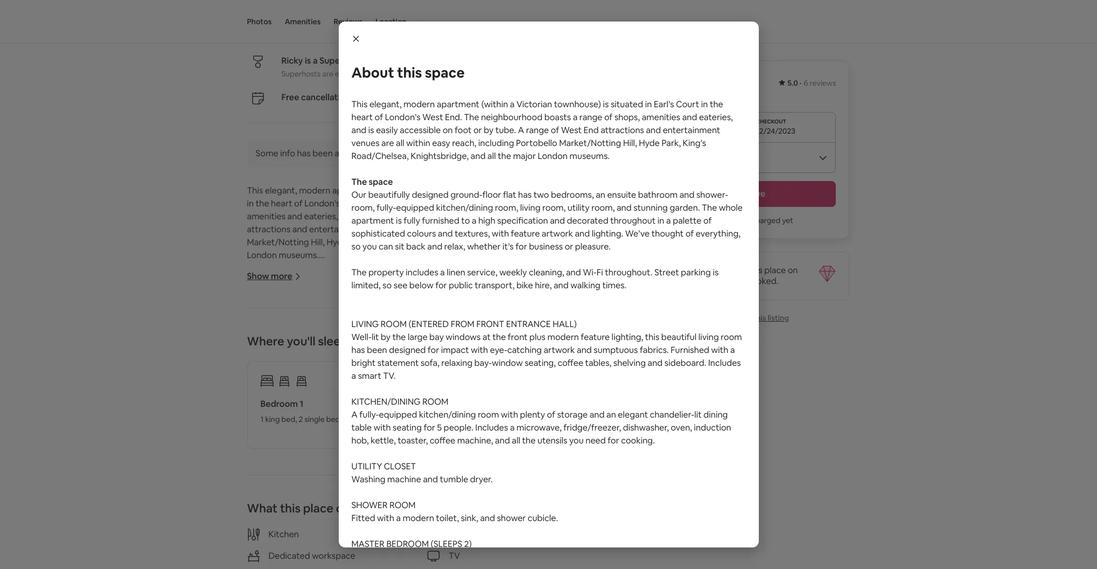 Task type: describe. For each thing, give the bounding box(es) containing it.
bedroom
[[387, 538, 429, 550]]

0 horizontal spatial machine,
[[415, 547, 451, 558]]

luxurious,
[[415, 551, 453, 563]]

1 horizontal spatial be
[[741, 216, 750, 225]]

the space
[[352, 176, 393, 188]]

what this place offers
[[247, 501, 369, 516]]

dedicated workspace
[[269, 550, 356, 562]]

major inside about this space dialog
[[513, 150, 536, 162]]

is inside the ricky's place on airbnb is usually fully booked.
[[692, 275, 698, 287]]

induction inside about this space dialog
[[694, 422, 732, 433]]

0 horizontal spatial times.
[[538, 392, 562, 403]]

dining inside about this space dialog
[[704, 409, 728, 420]]

0 horizontal spatial walking
[[506, 392, 536, 403]]

1 vertical spatial catching
[[449, 457, 483, 468]]

eateries, inside about this space dialog
[[700, 112, 733, 123]]

0 horizontal spatial street
[[550, 379, 575, 390]]

(which
[[481, 564, 507, 569]]

highly
[[382, 69, 403, 79]]

1 vertical spatial living room (entered from front entrance hall) well-lit by the large bay windows at the front plus modern feature lighting, this beautiful living room has been designed for impact with eye-catching artwork and sumptuous fabrics. furnished with a bright statement sofa, relaxing bay-window seating, coffee tables, shelving and sideboard. includes a smart tv.
[[247, 431, 594, 494]]

about this space
[[352, 64, 465, 82]]

beautifully for our beautifully designed ground-floor flat has two bedrooms, an ensuite bathroom and shower-room, fully-equipped kitchen/dining room, living room, utility room, and stunning garden. the whole apartment is fully furnished to a high specification and decorated throughout in a palette of sophisticated colours and textures, with feature artwork and lighting. we've thought of everything, so you can sit back and relax, whether it's for business or pleasure.
[[264, 288, 306, 300]]

fully inside the ricky's place on airbnb is usually fully booked.
[[728, 275, 745, 287]]

master
[[352, 538, 385, 550]]

translated.
[[390, 148, 433, 159]]

large inside about this space dialog
[[408, 331, 428, 343]]

fully for our beautifully designed ground-floor flat has two bedrooms, an ensuite bathroom and shower- room, fully-equipped kitchen/dining room, living room, utility room, and stunning garden. the whole apartment is fully furnished to a high specification and decorated throughout in a palette of sophisticated colours and textures, with feature artwork and lighting. we've thought of everything, so you can sit back and relax, whether it's for business or pleasure.
[[404, 215, 420, 226]]

you'll
[[287, 334, 316, 349]]

1 vertical spatial linen
[[342, 379, 361, 390]]

our beautifully designed ground-floor flat has two bedrooms, an ensuite bathroom and shower-room, fully-equipped kitchen/dining room, living room, utility room, and stunning garden. the whole apartment is fully furnished to a high specification and decorated throughout in a palette of sophisticated colours and textures, with feature artwork and lighting. we've thought of everything, so you can sit back and relax, whether it's for business or pleasure.
[[247, 288, 598, 364]]

1 vertical spatial includes
[[301, 379, 334, 390]]

find.
[[714, 265, 732, 276]]

before
[[682, 89, 705, 99]]

report
[[727, 313, 752, 323]]

single for 2
[[425, 414, 445, 424]]

is inside ricky is a superhost superhosts are experienced, highly rated hosts.
[[305, 55, 311, 66]]

bedroom 2 1 king bed, 2 single beds, 1 toddler bed
[[381, 398, 448, 435]]

this inside dialog
[[352, 99, 368, 110]]

lighting. for our beautifully designed ground-floor flat has two bedrooms, an ensuite bathroom and shower- room, fully-equipped kitchen/dining room, living room, utility room, and stunning garden. the whole apartment is fully furnished to a high specification and decorated throughout in a palette of sophisticated colours and textures, with feature artwork and lighting. we've thought of everything, so you can sit back and relax, whether it's for business or pleasure.
[[592, 228, 624, 239]]

1 vertical spatial including
[[496, 224, 532, 235]]

1 vertical spatial dishwasher,
[[545, 534, 591, 545]]

hosts.
[[425, 69, 446, 79]]

specification for our beautifully designed ground-floor flat has two bedrooms, an ensuite bathroom and shower- room, fully-equipped kitchen/dining room, living room, utility room, and stunning garden. the whole apartment is fully furnished to a high specification and decorated throughout in a palette of sophisticated colours and textures, with feature artwork and lighting. we've thought of everything, so you can sit back and relax, whether it's for business or pleasure.
[[498, 215, 549, 226]]

shower- for our beautifully designed ground-floor flat has two bedrooms, an ensuite bathroom and shower- room, fully-equipped kitchen/dining room, living room, utility room, and stunning garden. the whole apartment is fully furnished to a high specification and decorated throughout in a palette of sophisticated colours and textures, with feature artwork and lighting. we've thought of everything, so you can sit back and relax, whether it's for business or pleasure.
[[697, 189, 729, 200]]

tumble
[[440, 474, 469, 485]]

our for our beautifully designed ground-floor flat has two bedrooms, an ensuite bathroom and shower- room, fully-equipped kitchen/dining room, living room, utility room, and stunning garden. the whole apartment is fully furnished to a high specification and decorated throughout in a palette of sophisticated colours and textures, with feature artwork and lighting. we've thought of everything, so you can sit back and relax, whether it's for business or pleasure.
[[352, 189, 367, 200]]

includes up luxurious, at the left bottom of the page
[[397, 534, 430, 545]]

1 vertical spatial show
[[247, 271, 269, 282]]

includes inside about this space dialog
[[406, 267, 439, 278]]

0 horizontal spatial chandelier-
[[546, 521, 590, 533]]

utility closet washing machine and tumble dryer.
[[352, 461, 493, 485]]

workspace for dedicated workspace
[[312, 550, 356, 562]]

total before taxes
[[663, 89, 726, 99]]

parking inside about this space dialog
[[681, 267, 711, 278]]

0 horizontal spatial furnished
[[278, 469, 317, 481]]

0 horizontal spatial victorian
[[412, 185, 448, 196]]

london inside about this space dialog
[[538, 150, 568, 162]]

1 vertical spatial foot
[[444, 211, 460, 222]]

1 vertical spatial bay-
[[467, 469, 485, 481]]

elegant inside about this space dialog
[[618, 409, 648, 420]]

changed
[[537, 564, 572, 569]]

1 vertical spatial bike
[[452, 392, 468, 403]]

beds
[[326, 414, 344, 424]]

throughout for our beautifully designed ground-floor flat has two bedrooms, an ensuite bathroom and shower- room, fully-equipped kitchen/dining room, living room, utility room, and stunning garden. the whole apartment is fully furnished to a high specification and decorated throughout in a palette of sophisticated colours and textures, with feature artwork and lighting. we've thought of everything, so you can sit back and relax, whether it's for business or pleasure.
[[611, 215, 656, 226]]

1 vertical spatial window
[[485, 469, 516, 481]]

sideboard. inside about this space dialog
[[665, 357, 707, 369]]

tv. inside about this space dialog
[[383, 370, 396, 382]]

well-
[[390, 32, 406, 42]]

shelving inside about this space dialog
[[614, 357, 646, 369]]

1 vertical spatial impact
[[382, 457, 410, 468]]

2 vertical spatial been
[[308, 457, 328, 468]]

1 vertical spatial portobello
[[533, 224, 575, 235]]

report this listing button
[[710, 313, 790, 323]]

1 vertical spatial venues
[[369, 224, 397, 235]]

kitchen
[[269, 529, 299, 540]]

0 horizontal spatial sumptuous
[[535, 457, 579, 468]]

size
[[446, 564, 461, 569]]

original
[[459, 148, 489, 159]]

1 vertical spatial hob,
[[310, 547, 327, 558]]

0 horizontal spatial court
[[572, 185, 595, 196]]

equipped inside our beautifully designed ground-floor flat has two bedrooms, an ensuite bathroom and shower- room, fully-equipped kitchen/dining room, living room, utility room, and stunning garden. the whole apartment is fully furnished to a high specification and decorated throughout in a palette of sophisticated colours and textures, with feature artwork and lighting. we've thought of everything, so you can sit back and relax, whether it's for business or pleasure.
[[396, 202, 435, 213]]

foot inside about this space dialog
[[455, 125, 472, 136]]

so inside the our beautifully designed ground-floor flat has two bedrooms, an ensuite bathroom and shower-room, fully-equipped kitchen/dining room, living room, utility room, and stunning garden. the whole apartment is fully furnished to a high specification and decorated throughout in a palette of sophisticated colours and textures, with feature artwork and lighting. we've thought of everything, so you can sit back and relax, whether it's for business or pleasure.
[[398, 340, 407, 351]]

eye- inside about this space dialog
[[490, 344, 508, 356]]

living inside about this space dialog
[[352, 319, 379, 330]]

1 vertical spatial within
[[424, 224, 448, 235]]

12/19/2023
[[669, 126, 708, 136]]

bed, for 2
[[402, 414, 417, 424]]

superhost
[[320, 55, 362, 66]]

colours for our beautifully designed ground-floor flat has two bedrooms, an ensuite bathroom and shower- room, fully-equipped kitchen/dining room, living room, utility room, and stunning garden. the whole apartment is fully furnished to a high specification and decorated throughout in a palette of sophisticated colours and textures, with feature artwork and lighting. we've thought of everything, so you can sit back and relax, whether it's for business or pleasure.
[[407, 228, 436, 239]]

textures, for our beautifully designed ground-floor flat has two bedrooms, an ensuite bathroom and shower- room, fully-equipped kitchen/dining room, living room, utility room, and stunning garden. the whole apartment is fully furnished to a high specification and decorated throughout in a palette of sophisticated colours and textures, with feature artwork and lighting. we've thought of everything, so you can sit back and relax, whether it's for business or pleasure.
[[455, 228, 490, 239]]

kitchen/dining inside about this space dialog
[[352, 396, 421, 407]]

impact inside about this space dialog
[[441, 344, 469, 356]]

attractions inside about this space dialog
[[601, 125, 645, 136]]

hob, inside about this space dialog
[[352, 435, 369, 446]]

ricky's place on airbnb is usually fully booked.
[[663, 265, 799, 287]]

dryer.
[[470, 474, 493, 485]]

amenities inside about this space dialog
[[642, 112, 681, 123]]

fitted
[[352, 513, 375, 524]]

our for our beautifully designed ground-floor flat has two bedrooms, an ensuite bathroom and shower-room, fully-equipped kitchen/dining room, living room, utility room, and stunning garden. the whole apartment is fully furnished to a high specification and decorated throughout in a palette of sophisticated colours and textures, with feature artwork and lighting. we've thought of everything, so you can sit back and relax, whether it's for business or pleasure.
[[247, 288, 262, 300]]

bedrooms, for our beautifully designed ground-floor flat has two bedrooms, an ensuite bathroom and shower- room, fully-equipped kitchen/dining room, living room, utility room, and stunning garden. the whole apartment is fully furnished to a high specification and decorated throughout in a palette of sophisticated colours and textures, with feature artwork and lighting. we've thought of everything, so you can sit back and relax, whether it's for business or pleasure.
[[551, 189, 594, 200]]

and inside utility closet washing machine and tumble dryer.
[[423, 474, 438, 485]]

wifi
[[449, 529, 465, 540]]

has inside our beautifully designed ground-floor flat has two bedrooms, an ensuite bathroom and shower- room, fully-equipped kitchen/dining room, living room, utility room, and stunning garden. the whole apartment is fully furnished to a high specification and decorated throughout in a palette of sophisticated colours and textures, with feature artwork and lighting. we've thought of everything, so you can sit back and relax, whether it's for business or pleasure.
[[518, 189, 532, 200]]

1 vertical spatial this elegant, modern apartment (within a victorian townhouse) is situated in earl's court in the heart of london's west end. the neighbourhood boasts a range of shops, amenities and eateries, and is easily accessible on foot or by tube. a range of west end attractions and entertainment venues are all within easy reach, including portobello market/notting hill, hyde park, king's road/chelsea, knightsbridge, and all the major london museums.
[[247, 185, 597, 261]]

1 horizontal spatial space
[[425, 64, 465, 82]]

for inside the our beautifully designed ground-floor flat has two bedrooms, an ensuite bathroom and shower-room, fully-equipped kitchen/dining room, living room, utility room, and stunning garden. the whole apartment is fully furnished to a high specification and decorated throughout in a palette of sophisticated colours and textures, with feature artwork and lighting. we've thought of everything, so you can sit back and relax, whether it's for business or pleasure.
[[562, 340, 574, 351]]

cleaning, inside about this space dialog
[[529, 267, 565, 278]]

0 horizontal spatial front
[[404, 444, 423, 455]]

with inside dedicated workspace a common area with wifi that's well-suited for working.
[[338, 32, 353, 42]]

1 vertical spatial accessible
[[389, 211, 430, 222]]

hall) inside about this space dialog
[[553, 319, 577, 330]]

relax, for our beautifully designed ground-floor flat has two bedrooms, an ensuite bathroom and shower-room, fully-equipped kitchen/dining room, living room, utility room, and stunning garden. the whole apartment is fully furnished to a high specification and decorated throughout in a palette of sophisticated colours and textures, with feature artwork and lighting. we've thought of everything, so you can sit back and relax, whether it's for business or pleasure.
[[491, 340, 512, 351]]

this for report this listing
[[754, 313, 767, 323]]

1 vertical spatial utensils
[[496, 547, 526, 558]]

0 horizontal spatial plenty
[[416, 521, 441, 533]]

decorated for our beautifully designed ground-floor flat has two bedrooms, an ensuite bathroom and shower- room, fully-equipped kitchen/dining room, living room, utility room, and stunning garden. the whole apartment is fully furnished to a high specification and decorated throughout in a palette of sophisticated colours and textures, with feature artwork and lighting. we've thought of everything, so you can sit back and relax, whether it's for business or pleasure.
[[567, 215, 609, 226]]

and inside shower room fitted with a modern toilet, sink, and shower cubicle.
[[480, 513, 495, 524]]

1 vertical spatial market/notting
[[247, 237, 309, 248]]

ricky is a superhost superhosts are experienced, highly rated hosts.
[[282, 55, 446, 79]]

king for bedroom 2
[[386, 414, 400, 424]]

beautifully for our beautifully designed ground-floor flat has two bedrooms, an ensuite bathroom and shower- room, fully-equipped kitchen/dining room, living room, utility room, and stunning garden. the whole apartment is fully furnished to a high specification and decorated throughout in a palette of sophisticated colours and textures, with feature artwork and lighting. we've thought of everything, so you can sit back and relax, whether it's for business or pleasure.
[[369, 189, 410, 200]]

1 vertical spatial relaxing
[[434, 469, 465, 481]]

it's for our beautifully designed ground-floor flat has two bedrooms, an ensuite bathroom and shower-room, fully-equipped kitchen/dining room, living room, utility room, and stunning garden. the whole apartment is fully furnished to a high specification and decorated throughout in a palette of sophisticated colours and textures, with feature artwork and lighting. we've thought of everything, so you can sit back and relax, whether it's for business or pleasure.
[[549, 340, 560, 351]]

to for our beautifully designed ground-floor flat has two bedrooms, an ensuite bathroom and shower- room, fully-equipped kitchen/dining room, living room, utility room, and stunning garden. the whole apartment is fully furnished to a high specification and decorated throughout in a palette of sophisticated colours and textures, with feature artwork and lighting. we've thought of everything, so you can sit back and relax, whether it's for business or pleasure.
[[462, 215, 470, 226]]

0 horizontal spatial large
[[303, 444, 323, 455]]

pleasure. for our beautifully designed ground-floor flat has two bedrooms, an ensuite bathroom and shower-room, fully-equipped kitchen/dining room, living room, utility room, and stunning garden. the whole apartment is fully furnished to a high specification and decorated throughout in a palette of sophisticated colours and textures, with feature artwork and lighting. we've thought of everything, so you can sit back and relax, whether it's for business or pleasure.
[[293, 353, 329, 364]]

1 vertical spatial lighting,
[[508, 444, 539, 455]]

ground- for our beautifully designed ground-floor flat has two bedrooms, an ensuite bathroom and shower-room, fully-equipped kitchen/dining room, living room, utility room, and stunning garden. the whole apartment is fully furnished to a high specification and decorated throughout in a palette of sophisticated colours and textures, with feature artwork and lighting. we've thought of everything, so you can sit back and relax, whether it's for business or pleasure.
[[346, 288, 378, 300]]

1 vertical spatial hall)
[[449, 431, 473, 442]]

an inside the our beautifully designed ground-floor flat has two bedrooms, an ensuite bathroom and shower-room, fully-equipped kitchen/dining room, living room, utility room, and stunning garden. the whole apartment is fully furnished to a high specification and decorated throughout in a palette of sophisticated colours and textures, with feature artwork and lighting. we've thought of everything, so you can sit back and relax, whether it's for business or pleasure.
[[492, 288, 501, 300]]

throughout. inside about this space dialog
[[605, 267, 653, 278]]

reviews button
[[334, 0, 363, 43]]

0 horizontal spatial (within
[[377, 185, 404, 196]]

0 horizontal spatial transport,
[[410, 392, 450, 403]]

fully- down what
[[255, 521, 275, 533]]

ricky's
[[737, 265, 763, 276]]

0 horizontal spatial on
[[432, 211, 442, 222]]

1 vertical spatial bright
[[344, 469, 368, 481]]

linen inside about this space dialog
[[447, 267, 466, 278]]

0 horizontal spatial microwave,
[[439, 534, 484, 545]]

bathroom for our beautifully designed ground-floor flat has two bedrooms, an ensuite bathroom and shower-room, fully-equipped kitchen/dining room, living room, utility room, and stunning garden. the whole apartment is fully furnished to a high specification and decorated throughout in a palette of sophisticated colours and textures, with feature artwork and lighting. we've thought of everything, so you can sit back and relax, whether it's for business or pleasure.
[[534, 288, 574, 300]]

well- inside about this space dialog
[[352, 331, 372, 343]]

bedroom for bedroom 2
[[381, 398, 418, 410]]

bedside
[[656, 564, 688, 569]]

0 horizontal spatial boasts
[[464, 198, 491, 209]]

this elegant, modern apartment (within a victorian townhouse) is situated in earl's court in the heart of london's west end. the neighbourhood boasts a range of shops, amenities and eateries, and is easily accessible on foot or by tube. a range of west end attractions and entertainment venues are all within easy reach, including portobello market/notting hill, hyde park, king's road/chelsea, knightsbridge, and all the major london museums. inside about this space dialog
[[352, 99, 733, 162]]

colours for our beautifully designed ground-floor flat has two bedrooms, an ensuite bathroom and shower-room, fully-equipped kitchen/dining room, living room, utility room, and stunning garden. the whole apartment is fully furnished to a high specification and decorated throughout in a palette of sophisticated colours and textures, with feature artwork and lighting. we've thought of everything, so you can sit back and relax, whether it's for business or pleasure.
[[406, 327, 435, 338]]

victorian inside about this space dialog
[[517, 99, 553, 110]]

1 vertical spatial parking
[[247, 392, 277, 403]]

sophisticated inside master bedroom (sleeps 2) decorated with luxurious, deep colours in a sophisticated style with feature artwork, textiles and lighting. includes a king-size bed (which can be changed for two single beds), bedside tables
[[523, 551, 577, 563]]

a inside dedicated workspace a common area with wifi that's well-suited for working.
[[282, 32, 287, 42]]

0 horizontal spatial entrance
[[402, 431, 447, 442]]

dedicated workspace a common area with wifi that's well-suited for working.
[[282, 18, 471, 42]]

place inside the ricky's place on airbnb is usually fully booked.
[[765, 265, 786, 276]]

1 vertical spatial king's
[[371, 237, 394, 248]]

·
[[800, 78, 802, 88]]

total
[[663, 89, 680, 99]]

48
[[366, 92, 376, 103]]

1 vertical spatial sideboard.
[[326, 482, 368, 494]]

a inside ricky is a superhost superhosts are experienced, highly rated hosts.
[[313, 55, 318, 66]]

0 horizontal spatial museums.
[[279, 250, 319, 261]]

0 horizontal spatial storage
[[453, 521, 484, 533]]

dishwasher, inside about this space dialog
[[623, 422, 669, 433]]

road/chelsea, inside about this space dialog
[[352, 150, 409, 162]]

knightsbridge, inside about this space dialog
[[411, 150, 469, 162]]

info
[[280, 148, 295, 159]]

easily inside about this space dialog
[[376, 125, 398, 136]]

0 horizontal spatial kitchen/dining
[[247, 508, 316, 520]]

usually
[[700, 275, 726, 287]]

garden. for our beautifully designed ground-floor flat has two bedrooms, an ensuite bathroom and shower- room, fully-equipped kitchen/dining room, living room, utility room, and stunning garden. the whole apartment is fully furnished to a high specification and decorated throughout in a palette of sophisticated colours and textures, with feature artwork and lighting. we've thought of everything, so you can sit back and relax, whether it's for business or pleasure.
[[670, 202, 700, 213]]

living inside our beautifully designed ground-floor flat has two bedrooms, an ensuite bathroom and shower- room, fully-equipped kitchen/dining room, living room, utility room, and stunning garden. the whole apartment is fully furnished to a high specification and decorated throughout in a palette of sophisticated colours and textures, with feature artwork and lighting. we've thought of everything, so you can sit back and relax, whether it's for business or pleasure.
[[520, 202, 541, 213]]

1 vertical spatial seating,
[[518, 469, 549, 481]]

show original language button
[[435, 148, 528, 159]]

at inside about this space dialog
[[483, 331, 491, 343]]

in inside our beautifully designed ground-floor flat has two bedrooms, an ensuite bathroom and shower- room, fully-equipped kitchen/dining room, living room, utility room, and stunning garden. the whole apartment is fully furnished to a high specification and decorated throughout in a palette of sophisticated colours and textures, with feature artwork and lighting. we've thought of everything, so you can sit back and relax, whether it's for business or pleasure.
[[658, 215, 665, 226]]

bedroom 1 1 king bed, 2 single beds
[[261, 398, 344, 424]]

1 vertical spatial this
[[247, 185, 263, 196]]

from inside about this space dialog
[[451, 319, 475, 330]]

offers
[[336, 501, 369, 516]]

designed inside our beautifully designed ground-floor flat has two bedrooms, an ensuite bathroom and shower- room, fully-equipped kitchen/dining room, living room, utility room, and stunning garden. the whole apartment is fully furnished to a high specification and decorated throughout in a palette of sophisticated colours and textures, with feature artwork and lighting. we've thought of everything, so you can sit back and relax, whether it's for business or pleasure.
[[412, 189, 449, 200]]

ensuite for our beautifully designed ground-floor flat has two bedrooms, an ensuite bathroom and shower-room, fully-equipped kitchen/dining room, living room, utility room, and stunning garden. the whole apartment is fully furnished to a high specification and decorated throughout in a palette of sophisticated colours and textures, with feature artwork and lighting. we've thought of everything, so you can sit back and relax, whether it's for business or pleasure.
[[503, 288, 532, 300]]

free
[[282, 92, 299, 103]]

street inside about this space dialog
[[655, 267, 680, 278]]

amenities button
[[285, 0, 321, 43]]

1 horizontal spatial major
[[558, 237, 581, 248]]

tube. inside about this space dialog
[[496, 125, 517, 136]]

1 vertical spatial from
[[347, 431, 370, 442]]

easy inside about this space dialog
[[432, 137, 451, 149]]

taxes
[[707, 89, 726, 99]]

you won't be charged yet
[[706, 216, 794, 225]]

report this listing
[[727, 313, 790, 323]]

1 vertical spatial fridge/freezer,
[[486, 534, 543, 545]]

0 horizontal spatial hyde
[[327, 237, 348, 248]]

seating inside about this space dialog
[[393, 422, 422, 433]]

textiles
[[685, 551, 714, 563]]

0 horizontal spatial attractions
[[247, 224, 291, 235]]

0 horizontal spatial well-
[[247, 444, 267, 455]]

relax, for our beautifully designed ground-floor flat has two bedrooms, an ensuite bathroom and shower- room, fully-equipped kitchen/dining room, living room, utility room, and stunning garden. the whole apartment is fully furnished to a high specification and decorated throughout in a palette of sophisticated colours and textures, with feature artwork and lighting. we've thought of everything, so you can sit back and relax, whether it's for business or pleasure.
[[445, 241, 466, 252]]

cancellation
[[301, 92, 351, 103]]

1 vertical spatial end.
[[365, 198, 382, 209]]

0 horizontal spatial hill,
[[311, 237, 325, 248]]

2 for bedroom 2
[[419, 414, 423, 424]]

specification for our beautifully designed ground-floor flat has two bedrooms, an ensuite bathroom and shower-room, fully-equipped kitchen/dining room, living room, utility room, and stunning garden. the whole apartment is fully furnished to a high specification and decorated throughout in a palette of sophisticated colours and textures, with feature artwork and lighting. we've thought of everything, so you can sit back and relax, whether it's for business or pleasure.
[[468, 314, 519, 326]]

that's
[[369, 32, 388, 42]]

reserve
[[734, 188, 766, 199]]

seating, inside about this space dialog
[[525, 357, 556, 369]]

1 vertical spatial heart
[[271, 198, 293, 209]]

0 horizontal spatial windows
[[341, 444, 376, 455]]

0 horizontal spatial oven,
[[247, 547, 268, 558]]

dedicated for dedicated workspace
[[269, 550, 310, 562]]

2 vertical spatial are
[[399, 224, 411, 235]]

1 vertical spatial 5
[[359, 534, 364, 545]]

plus inside about this space dialog
[[530, 331, 546, 343]]

master bedroom (sleeps 2) decorated with luxurious, deep colours in a sophisticated style with feature artwork, textiles and lighting. includes a king-size bed (which can be changed for two single beds), bedside tables
[[352, 538, 740, 569]]

machine
[[388, 474, 421, 485]]

0 horizontal spatial property
[[264, 379, 300, 390]]

1 vertical spatial weekly
[[395, 379, 423, 390]]

2 for bedroom 1
[[299, 414, 303, 424]]

where
[[247, 334, 284, 349]]

with inside the our beautifully designed ground-floor flat has two bedrooms, an ensuite bathroom and shower-room, fully-equipped kitchen/dining room, living room, utility room, and stunning garden. the whole apartment is fully furnished to a high specification and decorated throughout in a palette of sophisticated colours and textures, with feature artwork and lighting. we've thought of everything, so you can sit back and relax, whether it's for business or pleasure.
[[491, 327, 508, 338]]

1 vertical spatial knightsbridge,
[[455, 237, 514, 248]]

1 vertical spatial table
[[273, 534, 294, 545]]

dedicated for dedicated workspace a common area with wifi that's well-suited for working.
[[282, 18, 324, 30]]

sumptuous inside about this space dialog
[[594, 344, 638, 356]]

beds),
[[630, 564, 654, 569]]

shower
[[497, 513, 526, 524]]

what
[[247, 501, 278, 516]]

1 vertical spatial seating
[[315, 534, 344, 545]]

textures, for our beautifully designed ground-floor flat has two bedrooms, an ensuite bathroom and shower-room, fully-equipped kitchen/dining room, living room, utility room, and stunning garden. the whole apartment is fully furnished to a high specification and decorated throughout in a palette of sophisticated colours and textures, with feature artwork and lighting. we've thought of everything, so you can sit back and relax, whether it's for business or pleasure.
[[454, 327, 489, 338]]

2 horizontal spatial this
[[663, 265, 680, 276]]

sophisticated for our beautifully designed ground-floor flat has two bedrooms, an ensuite bathroom and shower- room, fully-equipped kitchen/dining room, living room, utility room, and stunning garden. the whole apartment is fully furnished to a high specification and decorated throughout in a palette of sophisticated colours and textures, with feature artwork and lighting. we've thought of everything, so you can sit back and relax, whether it's for business or pleasure.
[[352, 228, 405, 239]]

toddler
[[406, 425, 432, 435]]

0 horizontal spatial shelving
[[275, 482, 308, 494]]

toilet,
[[436, 513, 459, 524]]

0 horizontal spatial earl's
[[550, 185, 570, 196]]

chandelier- inside about this space dialog
[[650, 409, 695, 420]]

1 vertical spatial front
[[372, 431, 400, 442]]

flat for our beautifully designed ground-floor flat has two bedrooms, an ensuite bathroom and shower-room, fully-equipped kitchen/dining room, living room, utility room, and stunning garden. the whole apartment is fully furnished to a high specification and decorated throughout in a palette of sophisticated colours and textures, with feature artwork and lighting. we've thought of everything, so you can sit back and relax, whether it's for business or pleasure.
[[399, 288, 412, 300]]

experienced,
[[335, 69, 380, 79]]

a inside shower room fitted with a modern toilet, sink, and shower cubicle.
[[396, 513, 401, 524]]

about
[[352, 64, 394, 82]]

show more button
[[247, 271, 301, 282]]

1 vertical spatial (entered
[[304, 431, 345, 442]]

fully- inside the our beautifully designed ground-floor flat has two bedrooms, an ensuite bathroom and shower-room, fully-equipped kitchen/dining room, living room, utility room, and stunning garden. the whole apartment is fully furnished to a high specification and decorated throughout in a palette of sophisticated colours and textures, with feature artwork and lighting. we've thought of everything, so you can sit back and relax, whether it's for business or pleasure.
[[304, 301, 324, 313]]

1 vertical spatial elegant,
[[265, 185, 297, 196]]

kitchen/dining inside our beautifully designed ground-floor flat has two bedrooms, an ensuite bathroom and shower- room, fully-equipped kitchen/dining room, living room, utility room, and stunning garden. the whole apartment is fully furnished to a high specification and decorated throughout in a palette of sophisticated colours and textures, with feature artwork and lighting. we've thought of everything, so you can sit back and relax, whether it's for business or pleasure.
[[436, 202, 493, 213]]

cooking. inside about this space dialog
[[622, 435, 655, 446]]

0 horizontal spatial cleaning,
[[425, 379, 460, 390]]

show more
[[247, 271, 293, 282]]

superhosts
[[282, 69, 321, 79]]

for inside dedicated workspace a common area with wifi that's well-suited for working.
[[429, 32, 439, 42]]

our beautifully designed ground-floor flat has two bedrooms, an ensuite bathroom and shower- room, fully-equipped kitchen/dining room, living room, utility room, and stunning garden. the whole apartment is fully furnished to a high specification and decorated throughout in a palette of sophisticated colours and textures, with feature artwork and lighting. we've thought of everything, so you can sit back and relax, whether it's for business or pleasure.
[[352, 189, 743, 252]]

0 horizontal spatial toaster,
[[356, 547, 386, 558]]

1 vertical spatial kitchen/dining room a fully-equipped kitchen/dining room with plenty of storage and an elegant chandelier-lit dining table with seating for 5 people. includes a microwave, fridge/freezer, dishwasher, oven, induction hob, kettle, toaster, coffee machine, and all the utensils you need for cooking.
[[247, 508, 600, 569]]

0 horizontal spatial dining
[[247, 534, 271, 545]]

some
[[256, 148, 279, 159]]

1 vertical spatial amenities
[[247, 211, 286, 222]]

1 vertical spatial smart
[[411, 482, 435, 494]]

and inside master bedroom (sleeps 2) decorated with luxurious, deep colours in a sophisticated style with feature artwork, textiles and lighting. includes a king-size bed (which can be changed for two single beds), bedside tables
[[716, 551, 731, 563]]

1 vertical spatial road/chelsea,
[[396, 237, 454, 248]]

times. inside about this space dialog
[[603, 280, 627, 291]]

or inside our beautifully designed ground-floor flat has two bedrooms, an ensuite bathroom and shower- room, fully-equipped kitchen/dining room, living room, utility room, and stunning garden. the whole apartment is fully furnished to a high specification and decorated throughout in a palette of sophisticated colours and textures, with feature artwork and lighting. we've thought of everything, so you can sit back and relax, whether it's for business or pleasure.
[[565, 241, 574, 252]]

more
[[271, 271, 293, 282]]

where you'll sleep
[[247, 334, 348, 349]]

venues inside about this space dialog
[[352, 137, 380, 149]]

high for our beautifully designed ground-floor flat has two bedrooms, an ensuite bathroom and shower- room, fully-equipped kitchen/dining room, living room, utility room, and stunning garden. the whole apartment is fully furnished to a high specification and decorated throughout in a palette of sophisticated colours and textures, with feature artwork and lighting. we've thought of everything, so you can sit back and relax, whether it's for business or pleasure.
[[479, 215, 496, 226]]

5.0 · 6 reviews
[[788, 78, 837, 88]]

language
[[491, 148, 528, 159]]

utility for our beautifully designed ground-floor flat has two bedrooms, an ensuite bathroom and shower- room, fully-equipped kitchen/dining room, living room, utility room, and stunning garden. the whole apartment is fully furnished to a high specification and decorated throughout in a palette of sophisticated colours and textures, with feature artwork and lighting. we've thought of everything, so you can sit back and relax, whether it's for business or pleasure.
[[568, 202, 590, 213]]

throughout for our beautifully designed ground-floor flat has two bedrooms, an ensuite bathroom and shower-room, fully-equipped kitchen/dining room, living room, utility room, and stunning garden. the whole apartment is fully furnished to a high specification and decorated throughout in a palette of sophisticated colours and textures, with feature artwork and lighting. we've thought of everything, so you can sit back and relax, whether it's for business or pleasure.
[[247, 327, 293, 338]]

sink,
[[461, 513, 479, 524]]

you
[[706, 216, 719, 225]]

1 vertical spatial throughout.
[[501, 379, 548, 390]]

1 vertical spatial space
[[369, 176, 393, 188]]

fully- right beds
[[360, 409, 379, 420]]

0 horizontal spatial london
[[247, 250, 277, 261]]

0 horizontal spatial eateries,
[[304, 211, 338, 222]]

1 vertical spatial reach,
[[470, 224, 494, 235]]

front inside about this space dialog
[[477, 319, 505, 330]]

in inside master bedroom (sleeps 2) decorated with luxurious, deep colours in a sophisticated style with feature artwork, textiles and lighting. includes a king-size bed (which can be changed for two single beds), bedside tables
[[508, 551, 515, 563]]

1 vertical spatial tv.
[[437, 482, 449, 494]]

1 vertical spatial tables,
[[247, 482, 273, 494]]

1 vertical spatial eye-
[[431, 457, 449, 468]]

0 horizontal spatial beautiful
[[557, 444, 593, 455]]

statement inside about this space dialog
[[378, 357, 419, 369]]

amenities
[[285, 17, 321, 26]]

tables, inside about this space dialog
[[586, 357, 612, 369]]

0 horizontal spatial london's
[[305, 198, 340, 209]]

0 horizontal spatial elegant
[[514, 521, 544, 533]]

location
[[376, 17, 407, 26]]

hours
[[378, 92, 401, 103]]

single for 1
[[305, 414, 325, 424]]

table inside about this space dialog
[[352, 422, 372, 433]]

furnished inside about this space dialog
[[671, 344, 710, 356]]

hire, inside about this space dialog
[[535, 280, 552, 291]]

utility
[[352, 461, 382, 472]]

wifi
[[355, 32, 367, 42]]

shower room fitted with a modern toilet, sink, and shower cubicle.
[[352, 500, 559, 524]]

1 vertical spatial the property includes a linen service, weekly cleaning, and wi-fi throughout. street parking is limited, so see below for public transport, bike hire, and walking times.
[[247, 379, 577, 403]]

0 horizontal spatial see
[[329, 392, 343, 403]]

5.0
[[788, 78, 799, 88]]



Task type: vqa. For each thing, say whether or not it's contained in the screenshot.
catching to the bottom
yes



Task type: locate. For each thing, give the bounding box(es) containing it.
1 horizontal spatial front
[[508, 331, 528, 343]]

deep
[[454, 551, 475, 563]]

area
[[321, 32, 337, 42]]

decorated inside the our beautifully designed ground-floor flat has two bedrooms, an ensuite bathroom and shower-room, fully-equipped kitchen/dining room, living room, utility room, and stunning garden. the whole apartment is fully furnished to a high specification and decorated throughout in a palette of sophisticated colours and textures, with feature artwork and lighting. we've thought of everything, so you can sit back and relax, whether it's for business or pleasure.
[[538, 314, 579, 326]]

we've for our beautifully designed ground-floor flat has two bedrooms, an ensuite bathroom and shower- room, fully-equipped kitchen/dining room, living room, utility room, and stunning garden. the whole apartment is fully furnished to a high specification and decorated throughout in a palette of sophisticated colours and textures, with feature artwork and lighting. we've thought of everything, so you can sit back and relax, whether it's for business or pleasure.
[[626, 228, 650, 239]]

0 horizontal spatial table
[[273, 534, 294, 545]]

induction
[[694, 422, 732, 433], [270, 547, 308, 558]]

1 vertical spatial shower-
[[247, 301, 279, 313]]

includes up shower
[[370, 482, 403, 494]]

sophisticated right sleep
[[350, 327, 404, 338]]

be left changed
[[525, 564, 535, 569]]

situated inside about this space dialog
[[611, 99, 644, 110]]

hire,
[[535, 280, 552, 291], [470, 392, 487, 403]]

1 horizontal spatial this
[[352, 99, 368, 110]]

1 horizontal spatial weekly
[[500, 267, 527, 278]]

0 vertical spatial including
[[479, 137, 514, 149]]

shower- down show more
[[247, 301, 279, 313]]

2 inside bedroom 1 1 king bed, 2 single beds
[[299, 414, 303, 424]]

we've for our beautifully designed ground-floor flat has two bedrooms, an ensuite bathroom and shower-room, fully-equipped kitchen/dining room, living room, utility room, and stunning garden. the whole apartment is fully furnished to a high specification and decorated throughout in a palette of sophisticated colours and textures, with feature artwork and lighting. we've thought of everything, so you can sit back and relax, whether it's for business or pleasure.
[[281, 340, 305, 351]]

2 horizontal spatial fully
[[728, 275, 745, 287]]

end. inside about this space dialog
[[445, 112, 462, 123]]

business for our beautifully designed ground-floor flat has two bedrooms, an ensuite bathroom and shower-room, fully-equipped kitchen/dining room, living room, utility room, and stunning garden. the whole apartment is fully furnished to a high specification and decorated throughout in a palette of sophisticated colours and textures, with feature artwork and lighting. we've thought of everything, so you can sit back and relax, whether it's for business or pleasure.
[[247, 353, 281, 364]]

accessible down the space on the top left of the page
[[389, 211, 430, 222]]

thought for our beautifully designed ground-floor flat has two bedrooms, an ensuite bathroom and shower-room, fully-equipped kitchen/dining room, living room, utility room, and stunning garden. the whole apartment is fully furnished to a high specification and decorated throughout in a palette of sophisticated colours and textures, with feature artwork and lighting. we've thought of everything, so you can sit back and relax, whether it's for business or pleasure.
[[307, 340, 339, 351]]

sophisticated for our beautifully designed ground-floor flat has two bedrooms, an ensuite bathroom and shower-room, fully-equipped kitchen/dining room, living room, utility room, and stunning garden. the whole apartment is fully furnished to a high specification and decorated throughout in a palette of sophisticated colours and textures, with feature artwork and lighting. we've thought of everything, so you can sit back and relax, whether it's for business or pleasure.
[[350, 327, 404, 338]]

townhouse) inside about this space dialog
[[554, 99, 601, 110]]

an
[[596, 189, 606, 200], [492, 288, 501, 300], [607, 409, 616, 420], [502, 521, 512, 533]]

wi-
[[583, 267, 597, 278], [479, 379, 493, 390]]

within inside about this space dialog
[[407, 137, 431, 149]]

(within up show original language button
[[482, 99, 508, 110]]

the property includes a linen service, weekly cleaning, and wi-fi throughout. street parking is limited, so see below for public transport, bike hire, and walking times. inside about this space dialog
[[352, 267, 719, 291]]

you inside our beautifully designed ground-floor flat has two bedrooms, an ensuite bathroom and shower- room, fully-equipped kitchen/dining room, living room, utility room, and stunning garden. the whole apartment is fully furnished to a high specification and decorated throughout in a palette of sophisticated colours and textures, with feature artwork and lighting. we've thought of everything, so you can sit back and relax, whether it's for business or pleasure.
[[363, 241, 377, 252]]

whole for our beautifully designed ground-floor flat has two bedrooms, an ensuite bathroom and shower-room, fully-equipped kitchen/dining room, living room, utility room, and stunning garden. the whole apartment is fully furnished to a high specification and decorated throughout in a palette of sophisticated colours and textures, with feature artwork and lighting. we've thought of everything, so you can sit back and relax, whether it's for business or pleasure.
[[296, 314, 320, 326]]

1 vertical spatial statement
[[370, 469, 412, 481]]

show left original
[[435, 148, 457, 159]]

single inside master bedroom (sleeps 2) decorated with luxurious, deep colours in a sophisticated style with feature artwork, textiles and lighting. includes a king-size bed (which can be changed for two single beds), bedside tables
[[605, 564, 628, 569]]

front
[[508, 331, 528, 343], [404, 444, 423, 455]]

it's inside the our beautifully designed ground-floor flat has two bedrooms, an ensuite bathroom and shower-room, fully-equipped kitchen/dining room, living room, utility room, and stunning garden. the whole apartment is fully furnished to a high specification and decorated throughout in a palette of sophisticated colours and textures, with feature artwork and lighting. we've thought of everything, so you can sit back and relax, whether it's for business or pleasure.
[[549, 340, 560, 351]]

ricky
[[282, 55, 303, 66]]

0 horizontal spatial we've
[[281, 340, 305, 351]]

this for about this space
[[397, 64, 422, 82]]

1 vertical spatial workspace
[[312, 550, 356, 562]]

so inside our beautifully designed ground-floor flat has two bedrooms, an ensuite bathroom and shower- room, fully-equipped kitchen/dining room, living room, utility room, and stunning garden. the whole apartment is fully furnished to a high specification and decorated throughout in a palette of sophisticated colours and textures, with feature artwork and lighting. we've thought of everything, so you can sit back and relax, whether it's for business or pleasure.
[[352, 241, 361, 252]]

business inside our beautifully designed ground-floor flat has two bedrooms, an ensuite bathroom and shower- room, fully-equipped kitchen/dining room, living room, utility room, and stunning garden. the whole apartment is fully furnished to a high specification and decorated throughout in a palette of sophisticated colours and textures, with feature artwork and lighting. we've thought of everything, so you can sit back and relax, whether it's for business or pleasure.
[[529, 241, 563, 252]]

includes down report
[[709, 357, 741, 369]]

ensuite for our beautifully designed ground-floor flat has two bedrooms, an ensuite bathroom and shower- room, fully-equipped kitchen/dining room, living room, utility room, and stunning garden. the whole apartment is fully furnished to a high specification and decorated throughout in a palette of sophisticated colours and textures, with feature artwork and lighting. we've thought of everything, so you can sit back and relax, whether it's for business or pleasure.
[[608, 189, 637, 200]]

lighting. inside our beautifully designed ground-floor flat has two bedrooms, an ensuite bathroom and shower- room, fully-equipped kitchen/dining room, living room, utility room, and stunning garden. the whole apartment is fully furnished to a high specification and decorated throughout in a palette of sophisticated colours and textures, with feature artwork and lighting. we've thought of everything, so you can sit back and relax, whether it's for business or pleasure.
[[592, 228, 624, 239]]

1 vertical spatial plus
[[425, 444, 441, 455]]

end. down the space on the top left of the page
[[365, 198, 382, 209]]

0 vertical spatial stunning
[[634, 202, 668, 213]]

for inside our beautifully designed ground-floor flat has two bedrooms, an ensuite bathroom and shower- room, fully-equipped kitchen/dining room, living room, utility room, and stunning garden. the whole apartment is fully furnished to a high specification and decorated throughout in a palette of sophisticated colours and textures, with feature artwork and lighting. we've thought of everything, so you can sit back and relax, whether it's for business or pleasure.
[[516, 241, 527, 252]]

shower- inside the our beautifully designed ground-floor flat has two bedrooms, an ensuite bathroom and shower-room, fully-equipped kitchen/dining room, living room, utility room, and stunning garden. the whole apartment is fully furnished to a high specification and decorated throughout in a palette of sophisticated colours and textures, with feature artwork and lighting. we've thought of everything, so you can sit back and relax, whether it's for business or pleasure.
[[247, 301, 279, 313]]

utility
[[568, 202, 590, 213], [495, 301, 517, 313]]

1 vertical spatial entrance
[[402, 431, 447, 442]]

1 vertical spatial on
[[432, 211, 442, 222]]

elegant, down highly
[[370, 99, 402, 110]]

fully
[[404, 215, 420, 226], [728, 275, 745, 287], [374, 314, 391, 326]]

hob, down the what this place offers
[[310, 547, 327, 558]]

west
[[423, 112, 443, 123], [561, 125, 582, 136], [342, 198, 363, 209], [550, 211, 571, 222]]

0 horizontal spatial our
[[247, 288, 262, 300]]

accessible up 'translated.'
[[400, 125, 441, 136]]

feature inside master bedroom (sleeps 2) decorated with luxurious, deep colours in a sophisticated style with feature artwork, textiles and lighting. includes a king-size bed (which can be changed for two single beds), bedside tables
[[619, 551, 648, 563]]

hob,
[[352, 435, 369, 446], [310, 547, 327, 558]]

an inside our beautifully designed ground-floor flat has two bedrooms, an ensuite bathroom and shower- room, fully-equipped kitchen/dining room, living room, utility room, and stunning garden. the whole apartment is fully furnished to a high specification and decorated throughout in a palette of sophisticated colours and textures, with feature artwork and lighting. we've thought of everything, so you can sit back and relax, whether it's for business or pleasure.
[[596, 189, 606, 200]]

stunning for our beautifully designed ground-floor flat has two bedrooms, an ensuite bathroom and shower-room, fully-equipped kitchen/dining room, living room, utility room, and stunning garden. the whole apartment is fully furnished to a high specification and decorated throughout in a palette of sophisticated colours and textures, with feature artwork and lighting. we've thought of everything, so you can sit back and relax, whether it's for business or pleasure.
[[561, 301, 596, 313]]

0 vertical spatial shower-
[[697, 189, 729, 200]]

situated left total
[[611, 99, 644, 110]]

living inside the our beautifully designed ground-floor flat has two bedrooms, an ensuite bathroom and shower-room, fully-equipped kitchen/dining room, living room, utility room, and stunning garden. the whole apartment is fully furnished to a high specification and decorated throughout in a palette of sophisticated colours and textures, with feature artwork and lighting. we've thought of everything, so you can sit back and relax, whether it's for business or pleasure.
[[448, 301, 468, 313]]

lighting. for our beautifully designed ground-floor flat has two bedrooms, an ensuite bathroom and shower-room, fully-equipped kitchen/dining room, living room, utility room, and stunning garden. the whole apartment is fully furnished to a high specification and decorated throughout in a palette of sophisticated colours and textures, with feature artwork and lighting. we've thought of everything, so you can sit back and relax, whether it's for business or pleasure.
[[247, 340, 279, 351]]

palette
[[673, 215, 702, 226], [310, 327, 338, 338]]

0 vertical spatial dining
[[704, 409, 728, 420]]

elegant, down info
[[265, 185, 297, 196]]

fridge/freezer, inside about this space dialog
[[564, 422, 622, 433]]

property inside about this space dialog
[[369, 267, 404, 278]]

oven,
[[671, 422, 693, 433], [247, 547, 268, 558]]

0 vertical spatial within
[[407, 137, 431, 149]]

0 vertical spatial end.
[[445, 112, 462, 123]]

1 horizontal spatial hob,
[[352, 435, 369, 446]]

whole for our beautifully designed ground-floor flat has two bedrooms, an ensuite bathroom and shower- room, fully-equipped kitchen/dining room, living room, utility room, and stunning garden. the whole apartment is fully furnished to a high specification and decorated throughout in a palette of sophisticated colours and textures, with feature artwork and lighting. we've thought of everything, so you can sit back and relax, whether it's for business or pleasure.
[[719, 202, 743, 213]]

0 vertical spatial utility
[[568, 202, 590, 213]]

5 right "toddler"
[[437, 422, 442, 433]]

1 vertical spatial beautiful
[[557, 444, 593, 455]]

0 vertical spatial sit
[[395, 241, 405, 252]]

whether inside our beautifully designed ground-floor flat has two bedrooms, an ensuite bathroom and shower- room, fully-equipped kitchen/dining room, living room, utility room, and stunning garden. the whole apartment is fully furnished to a high specification and decorated throughout in a palette of sophisticated colours and textures, with feature artwork and lighting. we've thought of everything, so you can sit back and relax, whether it's for business or pleasure.
[[468, 241, 501, 252]]

beautiful inside about this space dialog
[[662, 331, 697, 343]]

0 horizontal spatial lighting,
[[508, 444, 539, 455]]

hill,
[[624, 137, 637, 149], [311, 237, 325, 248]]

people.
[[444, 422, 474, 433], [366, 534, 395, 545]]

equipped inside the our beautifully designed ground-floor flat has two bedrooms, an ensuite bathroom and shower-room, fully-equipped kitchen/dining room, living room, utility room, and stunning garden. the whole apartment is fully furnished to a high specification and decorated throughout in a palette of sophisticated colours and textures, with feature artwork and lighting. we've thought of everything, so you can sit back and relax, whether it's for business or pleasure.
[[324, 301, 362, 313]]

tv. up bedroom 2 1 king bed, 2 single beds, 1 toddler bed
[[383, 370, 396, 382]]

1 horizontal spatial shops,
[[615, 112, 640, 123]]

situated down language
[[507, 185, 539, 196]]

two inside master bedroom (sleeps 2) decorated with luxurious, deep colours in a sophisticated style with feature artwork, textiles and lighting. includes a king-size bed (which can be changed for two single beds), bedside tables
[[587, 564, 603, 569]]

bay-
[[475, 357, 492, 369], [467, 469, 485, 481]]

business for our beautifully designed ground-floor flat has two bedrooms, an ensuite bathroom and shower- room, fully-equipped kitchen/dining room, living room, utility room, and stunning garden. the whole apartment is fully furnished to a high specification and decorated throughout in a palette of sophisticated colours and textures, with feature artwork and lighting. we've thought of everything, so you can sit back and relax, whether it's for business or pleasure.
[[529, 241, 563, 252]]

0 vertical spatial palette
[[673, 215, 702, 226]]

fully for our beautifully designed ground-floor flat has two bedrooms, an ensuite bathroom and shower-room, fully-equipped kitchen/dining room, living room, utility room, and stunning garden. the whole apartment is fully furnished to a high specification and decorated throughout in a palette of sophisticated colours and textures, with feature artwork and lighting. we've thought of everything, so you can sit back and relax, whether it's for business or pleasure.
[[374, 314, 391, 326]]

closet
[[384, 461, 416, 472]]

airbnb
[[663, 275, 690, 287]]

0 vertical spatial microwave,
[[517, 422, 562, 433]]

2 vertical spatial can
[[509, 564, 523, 569]]

floor inside the our beautifully designed ground-floor flat has two bedrooms, an ensuite bathroom and shower-room, fully-equipped kitchen/dining room, living room, utility room, and stunning garden. the whole apartment is fully furnished to a high specification and decorated throughout in a palette of sophisticated colours and textures, with feature artwork and lighting. we've thought of everything, so you can sit back and relax, whether it's for business or pleasure.
[[378, 288, 397, 300]]

whole up won't
[[719, 202, 743, 213]]

limited, inside about this space dialog
[[352, 280, 381, 291]]

1 horizontal spatial victorian
[[517, 99, 553, 110]]

end inside about this space dialog
[[584, 125, 599, 136]]

two for our beautifully designed ground-floor flat has two bedrooms, an ensuite bathroom and shower-room, fully-equipped kitchen/dining room, living room, utility room, and stunning garden. the whole apartment is fully furnished to a high specification and decorated throughout in a palette of sophisticated colours and textures, with feature artwork and lighting. we've thought of everything, so you can sit back and relax, whether it's for business or pleasure.
[[429, 288, 445, 300]]

smart inside about this space dialog
[[358, 370, 382, 382]]

large
[[408, 331, 428, 343], [303, 444, 323, 455]]

2)
[[464, 538, 472, 550]]

kitchen/dining up beds,
[[352, 396, 421, 407]]

dishwasher,
[[623, 422, 669, 433], [545, 534, 591, 545]]

can
[[379, 241, 393, 252], [425, 340, 440, 351], [509, 564, 523, 569]]

1 horizontal spatial utility
[[568, 202, 590, 213]]

been right info
[[313, 148, 333, 159]]

palette for our beautifully designed ground-floor flat has two bedrooms, an ensuite bathroom and shower- room, fully-equipped kitchen/dining room, living room, utility room, and stunning garden. the whole apartment is fully furnished to a high specification and decorated throughout in a palette of sophisticated colours and textures, with feature artwork and lighting. we've thought of everything, so you can sit back and relax, whether it's for business or pleasure.
[[673, 215, 702, 226]]

includes down "bedroom"
[[385, 564, 418, 569]]

ground- for our beautifully designed ground-floor flat has two bedrooms, an ensuite bathroom and shower- room, fully-equipped kitchen/dining room, living room, utility room, and stunning garden. the whole apartment is fully furnished to a high specification and decorated throughout in a palette of sophisticated colours and textures, with feature artwork and lighting. we've thought of everything, so you can sit back and relax, whether it's for business or pleasure.
[[451, 189, 483, 200]]

dining
[[704, 409, 728, 420], [247, 534, 271, 545]]

0 vertical spatial colours
[[407, 228, 436, 239]]

bathroom for our beautifully designed ground-floor flat has two bedrooms, an ensuite bathroom and shower- room, fully-equipped kitchen/dining room, living room, utility room, and stunning garden. the whole apartment is fully furnished to a high specification and decorated throughout in a palette of sophisticated colours and textures, with feature artwork and lighting. we've thought of everything, so you can sit back and relax, whether it's for business or pleasure.
[[639, 189, 678, 200]]

venues up the space on the top left of the page
[[352, 137, 380, 149]]

easily up some info has been automatically translated. show original language
[[376, 125, 398, 136]]

toaster, inside about this space dialog
[[398, 435, 428, 446]]

times.
[[603, 280, 627, 291], [538, 392, 562, 403]]

beautifully down the space on the top left of the page
[[369, 189, 410, 200]]

designed inside the our beautifully designed ground-floor flat has two bedrooms, an ensuite bathroom and shower-room, fully-equipped kitchen/dining room, living room, utility room, and stunning garden. the whole apartment is fully furnished to a high specification and decorated throughout in a palette of sophisticated colours and textures, with feature artwork and lighting. we've thought of everything, so you can sit back and relax, whether it's for business or pleasure.
[[308, 288, 344, 300]]

be right won't
[[741, 216, 750, 225]]

of
[[375, 112, 383, 123], [605, 112, 613, 123], [551, 125, 560, 136], [294, 198, 303, 209], [524, 198, 532, 209], [540, 211, 548, 222], [704, 215, 712, 226], [686, 228, 694, 239], [340, 327, 349, 338], [341, 340, 349, 351], [547, 409, 556, 420], [443, 521, 451, 533]]

0 vertical spatial below
[[410, 280, 434, 291]]

can for our beautifully designed ground-floor flat has two bedrooms, an ensuite bathroom and shower-room, fully-equipped kitchen/dining room, living room, utility room, and stunning garden. the whole apartment is fully furnished to a high specification and decorated throughout in a palette of sophisticated colours and textures, with feature artwork and lighting. we've thought of everything, so you can sit back and relax, whether it's for business or pleasure.
[[425, 340, 440, 351]]

sleep
[[318, 334, 348, 349]]

neighbourhood
[[481, 112, 543, 123], [401, 198, 462, 209]]

sit for our beautifully designed ground-floor flat has two bedrooms, an ensuite bathroom and shower-room, fully-equipped kitchen/dining room, living room, utility room, and stunning garden. the whole apartment is fully furnished to a high specification and decorated throughout in a palette of sophisticated colours and textures, with feature artwork and lighting. we've thought of everything, so you can sit back and relax, whether it's for business or pleasure.
[[442, 340, 451, 351]]

1 horizontal spatial machine,
[[458, 435, 493, 446]]

entertainment inside about this space dialog
[[663, 125, 721, 136]]

earl's inside about this space dialog
[[654, 99, 675, 110]]

cleaning, down our beautifully designed ground-floor flat has two bedrooms, an ensuite bathroom and shower- room, fully-equipped kitchen/dining room, living room, utility room, and stunning garden. the whole apartment is fully furnished to a high specification and decorated throughout in a palette of sophisticated colours and textures, with feature artwork and lighting. we've thought of everything, so you can sit back and relax, whether it's for business or pleasure. on the top of the page
[[529, 267, 565, 278]]

heart down 48
[[352, 112, 373, 123]]

textures, inside the our beautifully designed ground-floor flat has two bedrooms, an ensuite bathroom and shower-room, fully-equipped kitchen/dining room, living room, utility room, and stunning garden. the whole apartment is fully furnished to a high specification and decorated throughout in a palette of sophisticated colours and textures, with feature artwork and lighting. we've thought of everything, so you can sit back and relax, whether it's for business or pleasure.
[[454, 327, 489, 338]]

1 horizontal spatial large
[[408, 331, 428, 343]]

shops, inside about this space dialog
[[615, 112, 640, 123]]

fully- up you'll at the bottom left of the page
[[304, 301, 324, 313]]

elegant
[[618, 409, 648, 420], [514, 521, 544, 533]]

this down experienced,
[[352, 99, 368, 110]]

show
[[435, 148, 457, 159], [247, 271, 269, 282]]

6
[[804, 78, 809, 88]]

heart down info
[[271, 198, 293, 209]]

dedicated up common
[[282, 18, 324, 30]]

venues down the space on the top left of the page
[[369, 224, 397, 235]]

kettle, down fitted
[[329, 547, 354, 558]]

it's for our beautifully designed ground-floor flat has two bedrooms, an ensuite bathroom and shower- room, fully-equipped kitchen/dining room, living room, utility room, and stunning garden. the whole apartment is fully furnished to a high specification and decorated throughout in a palette of sophisticated colours and textures, with feature artwork and lighting. we've thought of everything, so you can sit back and relax, whether it's for business or pleasure.
[[503, 241, 514, 252]]

toaster, up closet
[[398, 435, 428, 446]]

furnished for our beautifully designed ground-floor flat has two bedrooms, an ensuite bathroom and shower- room, fully-equipped kitchen/dining room, living room, utility room, and stunning garden. the whole apartment is fully furnished to a high specification and decorated throughout in a palette of sophisticated colours and textures, with feature artwork and lighting. we've thought of everything, so you can sit back and relax, whether it's for business or pleasure.
[[422, 215, 460, 226]]

this for what this place offers
[[280, 501, 301, 516]]

apartment inside our beautifully designed ground-floor flat has two bedrooms, an ensuite bathroom and shower- room, fully-equipped kitchen/dining room, living room, utility room, and stunning garden. the whole apartment is fully furnished to a high specification and decorated throughout in a palette of sophisticated colours and textures, with feature artwork and lighting. we've thought of everything, so you can sit back and relax, whether it's for business or pleasure.
[[352, 215, 394, 226]]

1 horizontal spatial toaster,
[[398, 435, 428, 446]]

beautiful
[[662, 331, 697, 343], [557, 444, 593, 455]]

reach, inside about this space dialog
[[452, 137, 477, 149]]

accessible inside about this space dialog
[[400, 125, 441, 136]]

bathroom inside the our beautifully designed ground-floor flat has two bedrooms, an ensuite bathroom and shower-room, fully-equipped kitchen/dining room, living room, utility room, and stunning garden. the whole apartment is fully furnished to a high specification and decorated throughout in a palette of sophisticated colours and textures, with feature artwork and lighting. we've thought of everything, so you can sit back and relax, whether it's for business or pleasure.
[[534, 288, 574, 300]]

this is a rare find.
[[663, 265, 732, 276]]

beautifully down more
[[264, 288, 306, 300]]

single left "beds),"
[[605, 564, 628, 569]]

1
[[300, 398, 304, 410], [261, 414, 264, 424], [381, 414, 384, 424], [402, 425, 405, 435]]

bed down deep
[[463, 564, 479, 569]]

1 vertical spatial our
[[247, 288, 262, 300]]

to for our beautifully designed ground-floor flat has two bedrooms, an ensuite bathroom and shower-room, fully-equipped kitchen/dining room, living room, utility room, and stunning garden. the whole apartment is fully furnished to a high specification and decorated throughout in a palette of sophisticated colours and textures, with feature artwork and lighting. we've thought of everything, so you can sit back and relax, whether it's for business or pleasure.
[[432, 314, 441, 326]]

booked.
[[746, 275, 779, 287]]

at
[[483, 331, 491, 343], [378, 444, 386, 455]]

toaster,
[[398, 435, 428, 446], [356, 547, 386, 558]]

parking
[[681, 267, 711, 278], [247, 392, 277, 403]]

everything, for our beautifully designed ground-floor flat has two bedrooms, an ensuite bathroom and shower- room, fully-equipped kitchen/dining room, living room, utility room, and stunning garden. the whole apartment is fully furnished to a high specification and decorated throughout in a palette of sophisticated colours and textures, with feature artwork and lighting. we've thought of everything, so you can sit back and relax, whether it's for business or pleasure.
[[696, 228, 741, 239]]

this
[[397, 64, 422, 82], [754, 313, 767, 323], [646, 331, 660, 343], [541, 444, 555, 455], [280, 501, 301, 516]]

0 vertical spatial relax,
[[445, 241, 466, 252]]

thought for our beautifully designed ground-floor flat has two bedrooms, an ensuite bathroom and shower- room, fully-equipped kitchen/dining room, living room, utility room, and stunning garden. the whole apartment is fully furnished to a high specification and decorated throughout in a palette of sophisticated colours and textures, with feature artwork and lighting. we've thought of everything, so you can sit back and relax, whether it's for business or pleasure.
[[652, 228, 684, 239]]

king-
[[426, 564, 446, 569]]

0 horizontal spatial induction
[[270, 547, 308, 558]]

below
[[410, 280, 434, 291], [345, 392, 369, 403]]

sit for our beautifully designed ground-floor flat has two bedrooms, an ensuite bathroom and shower- room, fully-equipped kitchen/dining room, living room, utility room, and stunning garden. the whole apartment is fully furnished to a high specification and decorated throughout in a palette of sophisticated colours and textures, with feature artwork and lighting. we've thought of everything, so you can sit back and relax, whether it's for business or pleasure.
[[395, 241, 405, 252]]

decorated for our beautifully designed ground-floor flat has two bedrooms, an ensuite bathroom and shower-room, fully-equipped kitchen/dining room, living room, utility room, and stunning garden. the whole apartment is fully furnished to a high specification and decorated throughout in a palette of sophisticated colours and textures, with feature artwork and lighting. we've thought of everything, so you can sit back and relax, whether it's for business or pleasure.
[[538, 314, 579, 326]]

king
[[265, 414, 280, 424], [386, 414, 400, 424]]

seating up the dedicated workspace
[[315, 534, 344, 545]]

kettle, up utility
[[371, 435, 396, 446]]

end. up original
[[445, 112, 462, 123]]

1 horizontal spatial on
[[443, 125, 453, 136]]

0 vertical spatial decorated
[[567, 215, 609, 226]]

lighting, inside about this space dialog
[[612, 331, 644, 343]]

beds,
[[381, 425, 400, 435]]

easily
[[376, 125, 398, 136], [365, 211, 387, 222]]

show left more
[[247, 271, 269, 282]]

is inside the our beautifully designed ground-floor flat has two bedrooms, an ensuite bathroom and shower-room, fully-equipped kitchen/dining room, living room, utility room, and stunning garden. the whole apartment is fully furnished to a high specification and decorated throughout in a palette of sophisticated colours and textures, with feature artwork and lighting. we've thought of everything, so you can sit back and relax, whether it's for business or pleasure.
[[367, 314, 372, 326]]

thought
[[652, 228, 684, 239], [307, 340, 339, 351]]

0 vertical spatial accessible
[[400, 125, 441, 136]]

1 horizontal spatial catching
[[508, 344, 542, 356]]

table right beds
[[352, 422, 372, 433]]

apartment down the space on the top left of the page
[[352, 215, 394, 226]]

(sleeps
[[431, 538, 463, 550]]

tube.
[[496, 125, 517, 136], [484, 211, 505, 222]]

everything, for our beautifully designed ground-floor flat has two bedrooms, an ensuite bathroom and shower-room, fully-equipped kitchen/dining room, living room, utility room, and stunning garden. the whole apartment is fully furnished to a high specification and decorated throughout in a palette of sophisticated colours and textures, with feature artwork and lighting. we've thought of everything, so you can sit back and relax, whether it's for business or pleasure.
[[351, 340, 396, 351]]

london up show more
[[247, 250, 277, 261]]

stunning for our beautifully designed ground-floor flat has two bedrooms, an ensuite bathroom and shower- room, fully-equipped kitchen/dining room, living room, utility room, and stunning garden. the whole apartment is fully furnished to a high specification and decorated throughout in a palette of sophisticated colours and textures, with feature artwork and lighting. we've thought of everything, so you can sit back and relax, whether it's for business or pleasure.
[[634, 202, 668, 213]]

1 bedroom from the left
[[261, 398, 298, 410]]

0 horizontal spatial kettle,
[[329, 547, 354, 558]]

ensuite inside our beautifully designed ground-floor flat has two bedrooms, an ensuite bathroom and shower- room, fully-equipped kitchen/dining room, living room, utility room, and stunning garden. the whole apartment is fully furnished to a high specification and decorated throughout in a palette of sophisticated colours and textures, with feature artwork and lighting. we've thought of everything, so you can sit back and relax, whether it's for business or pleasure.
[[608, 189, 637, 200]]

two for our beautifully designed ground-floor flat has two bedrooms, an ensuite bathroom and shower- room, fully-equipped kitchen/dining room, living room, utility room, and stunning garden. the whole apartment is fully furnished to a high specification and decorated throughout in a palette of sophisticated colours and textures, with feature artwork and lighting. we've thought of everything, so you can sit back and relax, whether it's for business or pleasure.
[[534, 189, 549, 200]]

flat for our beautifully designed ground-floor flat has two bedrooms, an ensuite bathroom and shower- room, fully-equipped kitchen/dining room, living room, utility room, and stunning garden. the whole apartment is fully furnished to a high specification and decorated throughout in a palette of sophisticated colours and textures, with feature artwork and lighting. we've thought of everything, so you can sit back and relax, whether it's for business or pleasure.
[[503, 189, 517, 200]]

1 horizontal spatial shelving
[[614, 357, 646, 369]]

1 vertical spatial wi-
[[479, 379, 493, 390]]

won't
[[720, 216, 740, 225]]

hob, up utility
[[352, 435, 369, 446]]

see inside about this space dialog
[[394, 280, 408, 291]]

0 vertical spatial plus
[[530, 331, 546, 343]]

0 vertical spatial london
[[538, 150, 568, 162]]

1 bed, from the left
[[282, 414, 297, 424]]

london right language
[[538, 150, 568, 162]]

2 bedroom from the left
[[381, 398, 418, 410]]

1 horizontal spatial kitchen/dining
[[352, 396, 421, 407]]

bed, left beds
[[282, 414, 297, 424]]

1 vertical spatial two
[[429, 288, 445, 300]]

1 horizontal spatial place
[[765, 265, 786, 276]]

0 vertical spatial induction
[[694, 422, 732, 433]]

furnished inside the our beautifully designed ground-floor flat has two bedrooms, an ensuite bathroom and shower-room, fully-equipped kitchen/dining room, living room, utility room, and stunning garden. the whole apartment is fully furnished to a high specification and decorated throughout in a palette of sophisticated colours and textures, with feature artwork and lighting. we've thought of everything, so you can sit back and relax, whether it's for business or pleasure.
[[393, 314, 430, 326]]

been inside about this space dialog
[[367, 344, 387, 356]]

plenty inside about this space dialog
[[520, 409, 545, 420]]

high
[[479, 215, 496, 226], [449, 314, 466, 326]]

includes
[[709, 357, 741, 369], [476, 422, 508, 433], [370, 482, 403, 494], [397, 534, 430, 545], [385, 564, 418, 569]]

been down beds
[[308, 457, 328, 468]]

reach,
[[452, 137, 477, 149], [470, 224, 494, 235]]

2 vertical spatial two
[[587, 564, 603, 569]]

catching inside about this space dialog
[[508, 344, 542, 356]]

table up the dedicated workspace
[[273, 534, 294, 545]]

king's
[[683, 137, 707, 149], [371, 237, 394, 248]]

1 vertical spatial large
[[303, 444, 323, 455]]

back for our beautifully designed ground-floor flat has two bedrooms, an ensuite bathroom and shower- room, fully-equipped kitchen/dining room, living room, utility room, and stunning garden. the whole apartment is fully furnished to a high specification and decorated throughout in a palette of sophisticated colours and textures, with feature artwork and lighting. we've thought of everything, so you can sit back and relax, whether it's for business or pleasure.
[[407, 241, 426, 252]]

garden. inside our beautifully designed ground-floor flat has two bedrooms, an ensuite bathroom and shower- room, fully-equipped kitchen/dining room, living room, utility room, and stunning garden. the whole apartment is fully furnished to a high specification and decorated throughout in a palette of sophisticated colours and textures, with feature artwork and lighting. we've thought of everything, so you can sit back and relax, whether it's for business or pleasure.
[[670, 202, 700, 213]]

the
[[464, 112, 480, 123], [352, 176, 367, 188], [384, 198, 399, 209], [702, 202, 718, 213], [352, 267, 367, 278], [279, 314, 294, 326], [247, 379, 262, 390]]

bed, for 1
[[282, 414, 297, 424]]

whether for our beautifully designed ground-floor flat has two bedrooms, an ensuite bathroom and shower- room, fully-equipped kitchen/dining room, living room, utility room, and stunning garden. the whole apartment is fully furnished to a high specification and decorated throughout in a palette of sophisticated colours and textures, with feature artwork and lighting. we've thought of everything, so you can sit back and relax, whether it's for business or pleasure.
[[468, 241, 501, 252]]

bed,
[[282, 414, 297, 424], [402, 414, 417, 424]]

including
[[479, 137, 514, 149], [496, 224, 532, 235]]

1 horizontal spatial hill,
[[624, 137, 637, 149]]

single left beds
[[305, 414, 325, 424]]

whole inside our beautifully designed ground-floor flat has two bedrooms, an ensuite bathroom and shower- room, fully-equipped kitchen/dining room, living room, utility room, and stunning garden. the whole apartment is fully furnished to a high specification and decorated throughout in a palette of sophisticated colours and textures, with feature artwork and lighting. we've thought of everything, so you can sit back and relax, whether it's for business or pleasure.
[[719, 202, 743, 213]]

museums. inside about this space dialog
[[570, 150, 610, 162]]

for inside master bedroom (sleeps 2) decorated with luxurious, deep colours in a sophisticated style with feature artwork, textiles and lighting. includes a king-size bed (which can be changed for two single beds), bedside tables
[[574, 564, 586, 569]]

workspace inside dedicated workspace a common area with wifi that's well-suited for working.
[[326, 18, 371, 30]]

1 horizontal spatial single
[[425, 414, 445, 424]]

people. right "toddler"
[[444, 422, 474, 433]]

floor for our beautifully designed ground-floor flat has two bedrooms, an ensuite bathroom and shower- room, fully-equipped kitchen/dining room, living room, utility room, and stunning garden. the whole apartment is fully furnished to a high specification and decorated throughout in a palette of sophisticated colours and textures, with feature artwork and lighting. we've thought of everything, so you can sit back and relax, whether it's for business or pleasure.
[[483, 189, 502, 200]]

1 vertical spatial living
[[247, 431, 275, 442]]

our inside our beautifully designed ground-floor flat has two bedrooms, an ensuite bathroom and shower- room, fully-equipped kitchen/dining room, living room, utility room, and stunning garden. the whole apartment is fully furnished to a high specification and decorated throughout in a palette of sophisticated colours and textures, with feature artwork and lighting. we've thought of everything, so you can sit back and relax, whether it's for business or pleasure.
[[352, 189, 367, 200]]

1 vertical spatial garden.
[[247, 314, 277, 326]]

colours
[[407, 228, 436, 239], [406, 327, 435, 338], [477, 551, 506, 563]]

wi- inside about this space dialog
[[583, 267, 597, 278]]

sophisticated up changed
[[523, 551, 577, 563]]

everything, inside our beautifully designed ground-floor flat has two bedrooms, an ensuite bathroom and shower- room, fully-equipped kitchen/dining room, living room, utility room, and stunning garden. the whole apartment is fully furnished to a high specification and decorated throughout in a palette of sophisticated colours and textures, with feature artwork and lighting. we've thought of everything, so you can sit back and relax, whether it's for business or pleasure.
[[696, 228, 741, 239]]

12/24/2023
[[757, 126, 796, 136]]

1 vertical spatial well-
[[247, 444, 267, 455]]

apartment up sleep
[[322, 314, 365, 326]]

pleasure. for our beautifully designed ground-floor flat has two bedrooms, an ensuite bathroom and shower- room, fully-equipped kitchen/dining room, living room, utility room, and stunning garden. the whole apartment is fully furnished to a high specification and decorated throughout in a palette of sophisticated colours and textures, with feature artwork and lighting. we've thought of everything, so you can sit back and relax, whether it's for business or pleasure.
[[576, 241, 611, 252]]

pleasure.
[[576, 241, 611, 252], [293, 353, 329, 364]]

statement
[[378, 357, 419, 369], [370, 469, 412, 481]]

sophisticated inside the our beautifully designed ground-floor flat has two bedrooms, an ensuite bathroom and shower-room, fully-equipped kitchen/dining room, living room, utility room, and stunning garden. the whole apartment is fully furnished to a high specification and decorated throughout in a palette of sophisticated colours and textures, with feature artwork and lighting. we've thought of everything, so you can sit back and relax, whether it's for business or pleasure.
[[350, 327, 404, 338]]

artwork,
[[649, 551, 683, 563]]

plenty
[[520, 409, 545, 420], [416, 521, 441, 533]]

toaster, down fitted
[[356, 547, 386, 558]]

1 vertical spatial palette
[[310, 327, 338, 338]]

hyde inside about this space dialog
[[639, 137, 660, 149]]

dedicated
[[282, 18, 324, 30], [269, 550, 310, 562]]

0 vertical spatial includes
[[406, 267, 439, 278]]

microwave, inside about this space dialog
[[517, 422, 562, 433]]

0 vertical spatial beautiful
[[662, 331, 697, 343]]

to
[[462, 215, 470, 226], [432, 314, 441, 326]]

service,
[[468, 267, 498, 278], [363, 379, 393, 390]]

shower- for our beautifully designed ground-floor flat has two bedrooms, an ensuite bathroom and shower-room, fully-equipped kitchen/dining room, living room, utility room, and stunning garden. the whole apartment is fully furnished to a high specification and decorated throughout in a palette of sophisticated colours and textures, with feature artwork and lighting. we've thought of everything, so you can sit back and relax, whether it's for business or pleasure.
[[247, 301, 279, 313]]

cleaning, up bedroom 2 1 king bed, 2 single beds, 1 toddler bed
[[425, 379, 460, 390]]

back for our beautifully designed ground-floor flat has two bedrooms, an ensuite bathroom and shower-room, fully-equipped kitchen/dining room, living room, utility room, and stunning garden. the whole apartment is fully furnished to a high specification and decorated throughout in a palette of sophisticated colours and textures, with feature artwork and lighting. we've thought of everything, so you can sit back and relax, whether it's for business or pleasure.
[[453, 340, 472, 351]]

relax, inside our beautifully designed ground-floor flat has two bedrooms, an ensuite bathroom and shower- room, fully-equipped kitchen/dining room, living room, utility room, and stunning garden. the whole apartment is fully furnished to a high specification and decorated throughout in a palette of sophisticated colours and textures, with feature artwork and lighting. we've thought of everything, so you can sit back and relax, whether it's for business or pleasure.
[[445, 241, 466, 252]]

5 up decorated
[[359, 534, 364, 545]]

been right sleep
[[367, 344, 387, 356]]

our down show more
[[247, 288, 262, 300]]

kitchen/dining
[[352, 396, 421, 407], [247, 508, 316, 520]]

entrance inside about this space dialog
[[507, 319, 551, 330]]

1 horizontal spatial back
[[453, 340, 472, 351]]

1 horizontal spatial whether
[[514, 340, 547, 351]]

0 horizontal spatial thought
[[307, 340, 339, 351]]

on inside the ricky's place on airbnb is usually fully booked.
[[788, 265, 799, 276]]

london's inside about this space dialog
[[385, 112, 421, 123]]

washing
[[352, 474, 386, 485]]

workspace up "wifi"
[[326, 18, 371, 30]]

1 horizontal spatial wi-
[[583, 267, 597, 278]]

1 vertical spatial specification
[[468, 314, 519, 326]]

bed inside bedroom 2 1 king bed, 2 single beds, 1 toddler bed
[[434, 425, 448, 435]]

2 horizontal spatial can
[[509, 564, 523, 569]]

tv
[[449, 550, 460, 562]]

high for our beautifully designed ground-floor flat has two bedrooms, an ensuite bathroom and shower-room, fully-equipped kitchen/dining room, living room, utility room, and stunning garden. the whole apartment is fully furnished to a high specification and decorated throughout in a palette of sophisticated colours and textures, with feature artwork and lighting. we've thought of everything, so you can sit back and relax, whether it's for business or pleasure.
[[449, 314, 466, 326]]

situated
[[611, 99, 644, 110], [507, 185, 539, 196]]

kitchen/dining inside the our beautifully designed ground-floor flat has two bedrooms, an ensuite bathroom and shower-room, fully-equipped kitchen/dining room, living room, utility room, and stunning garden. the whole apartment is fully furnished to a high specification and decorated throughout in a palette of sophisticated colours and textures, with feature artwork and lighting. we've thought of everything, so you can sit back and relax, whether it's for business or pleasure.
[[364, 301, 421, 313]]

space right rated
[[425, 64, 465, 82]]

1 vertical spatial whether
[[514, 340, 547, 351]]

(within down some info has been automatically translated. show original language
[[377, 185, 404, 196]]

impact
[[441, 344, 469, 356], [382, 457, 410, 468]]

seating up closet
[[393, 422, 422, 433]]

apartment down automatically
[[333, 185, 375, 196]]

can for our beautifully designed ground-floor flat has two bedrooms, an ensuite bathroom and shower- room, fully-equipped kitchen/dining room, living room, utility room, and stunning garden. the whole apartment is fully furnished to a high specification and decorated throughout in a palette of sophisticated colours and textures, with feature artwork and lighting. we've thought of everything, so you can sit back and relax, whether it's for business or pleasure.
[[379, 241, 393, 252]]

space down some info has been automatically translated. show original language
[[369, 176, 393, 188]]

this down some
[[247, 185, 263, 196]]

high inside our beautifully designed ground-floor flat has two bedrooms, an ensuite bathroom and shower- room, fully-equipped kitchen/dining room, living room, utility room, and stunning garden. the whole apartment is fully furnished to a high specification and decorated throughout in a palette of sophisticated colours and textures, with feature artwork and lighting. we've thought of everything, so you can sit back and relax, whether it's for business or pleasure.
[[479, 215, 496, 226]]

palette for our beautifully designed ground-floor flat has two bedrooms, an ensuite bathroom and shower-room, fully-equipped kitchen/dining room, living room, utility room, and stunning garden. the whole apartment is fully furnished to a high specification and decorated throughout in a palette of sophisticated colours and textures, with feature artwork and lighting. we've thought of everything, so you can sit back and relax, whether it's for business or pleasure.
[[310, 327, 338, 338]]

0 vertical spatial place
[[765, 265, 786, 276]]

floor for our beautifully designed ground-floor flat has two bedrooms, an ensuite bathroom and shower-room, fully-equipped kitchen/dining room, living room, utility room, and stunning garden. the whole apartment is fully furnished to a high specification and decorated throughout in a palette of sophisticated colours and textures, with feature artwork and lighting. we've thought of everything, so you can sit back and relax, whether it's for business or pleasure.
[[378, 288, 397, 300]]

lighting. inside the our beautifully designed ground-floor flat has two bedrooms, an ensuite bathroom and shower-room, fully-equipped kitchen/dining room, living room, utility room, and stunning garden. the whole apartment is fully furnished to a high specification and decorated throughout in a palette of sophisticated colours and textures, with feature artwork and lighting. we've thought of everything, so you can sit back and relax, whether it's for business or pleasure.
[[247, 340, 279, 351]]

weekly inside about this space dialog
[[500, 267, 527, 278]]

workspace for dedicated workspace a common area with wifi that's well-suited for working.
[[326, 18, 371, 30]]

kitchen/dining up kitchen
[[247, 508, 316, 520]]

heart inside about this space dialog
[[352, 112, 373, 123]]

0 vertical spatial throughout
[[611, 215, 656, 226]]

1 king from the left
[[265, 414, 280, 424]]

floor
[[483, 189, 502, 200], [378, 288, 397, 300]]

tv. up shower room fitted with a modern toilet, sink, and shower cubicle.
[[437, 482, 449, 494]]

1 horizontal spatial heart
[[352, 112, 373, 123]]

bay
[[430, 331, 444, 343], [325, 444, 340, 455]]

garden. for our beautifully designed ground-floor flat has two bedrooms, an ensuite bathroom and shower-room, fully-equipped kitchen/dining room, living room, utility room, and stunning garden. the whole apartment is fully furnished to a high specification and decorated throughout in a palette of sophisticated colours and textures, with feature artwork and lighting. we've thought of everything, so you can sit back and relax, whether it's for business or pleasure.
[[247, 314, 277, 326]]

in inside the our beautifully designed ground-floor flat has two bedrooms, an ensuite bathroom and shower-room, fully-equipped kitchen/dining room, living room, utility room, and stunning garden. the whole apartment is fully furnished to a high specification and decorated throughout in a palette of sophisticated colours and textures, with feature artwork and lighting. we've thought of everything, so you can sit back and relax, whether it's for business or pleasure.
[[294, 327, 301, 338]]

1 vertical spatial plenty
[[416, 521, 441, 533]]

includes up dryer.
[[476, 422, 508, 433]]

workspace down master
[[312, 550, 356, 562]]

shower- up you
[[697, 189, 729, 200]]

0 vertical spatial well-
[[352, 331, 372, 343]]

1 vertical spatial cleaning,
[[425, 379, 460, 390]]

fully- down the space on the top left of the page
[[377, 202, 396, 213]]

0 vertical spatial foot
[[455, 125, 472, 136]]

coffee
[[558, 357, 584, 369], [430, 435, 456, 446], [551, 469, 576, 481], [388, 547, 414, 558]]

king for bedroom 1
[[265, 414, 280, 424]]

photos
[[247, 17, 272, 26]]

bed right "toddler"
[[434, 425, 448, 435]]

about this space dialog
[[339, 22, 759, 569]]

machine, up king-
[[415, 547, 451, 558]]

whole up you'll at the bottom left of the page
[[296, 314, 320, 326]]

attractions
[[601, 125, 645, 136], [247, 224, 291, 235]]

bright inside about this space dialog
[[352, 357, 376, 369]]

this left rare
[[663, 265, 680, 276]]

people. up decorated
[[366, 534, 395, 545]]

our down the space on the top left of the page
[[352, 189, 367, 200]]

utensils inside about this space dialog
[[538, 435, 568, 446]]

0 horizontal spatial this
[[247, 185, 263, 196]]

1 horizontal spatial two
[[534, 189, 549, 200]]

the inside our beautifully designed ground-floor flat has two bedrooms, an ensuite bathroom and shower- room, fully-equipped kitchen/dining room, living room, utility room, and stunning garden. the whole apartment is fully furnished to a high specification and decorated throughout in a palette of sophisticated colours and textures, with feature artwork and lighting. we've thought of everything, so you can sit back and relax, whether it's for business or pleasure.
[[702, 202, 718, 213]]

oven, inside about this space dialog
[[671, 422, 693, 433]]

elegant, inside about this space dialog
[[370, 99, 402, 110]]

0 vertical spatial space
[[425, 64, 465, 82]]

whether inside the our beautifully designed ground-floor flat has two bedrooms, an ensuite bathroom and shower-room, fully-equipped kitchen/dining room, living room, utility room, and stunning garden. the whole apartment is fully furnished to a high specification and decorated throughout in a palette of sophisticated colours and textures, with feature artwork and lighting. we've thought of everything, so you can sit back and relax, whether it's for business or pleasure.
[[514, 340, 547, 351]]

has inside the our beautifully designed ground-floor flat has two bedrooms, an ensuite bathroom and shower-room, fully-equipped kitchen/dining room, living room, utility room, and stunning garden. the whole apartment is fully furnished to a high specification and decorated throughout in a palette of sophisticated colours and textures, with feature artwork and lighting. we've thought of everything, so you can sit back and relax, whether it's for business or pleasure.
[[414, 288, 428, 300]]

place right ricky's
[[765, 265, 786, 276]]

specification inside our beautifully designed ground-floor flat has two bedrooms, an ensuite bathroom and shower- room, fully-equipped kitchen/dining room, living room, utility room, and stunning garden. the whole apartment is fully furnished to a high specification and decorated throughout in a palette of sophisticated colours and textures, with feature artwork and lighting. we've thought of everything, so you can sit back and relax, whether it's for business or pleasure.
[[498, 215, 549, 226]]

machine, up dryer.
[[458, 435, 493, 446]]

this
[[352, 99, 368, 110], [247, 185, 263, 196], [663, 265, 680, 276]]

with
[[338, 32, 353, 42], [492, 228, 509, 239], [491, 327, 508, 338], [471, 344, 488, 356], [712, 344, 729, 356], [501, 409, 519, 420], [374, 422, 391, 433], [412, 457, 429, 468], [319, 469, 336, 481], [377, 513, 395, 524], [397, 521, 414, 533], [296, 534, 313, 545], [396, 551, 413, 563], [600, 551, 617, 563]]

1 vertical spatial furnished
[[393, 314, 430, 326]]

some info has been automatically translated. show original language
[[256, 148, 528, 159]]

beautifully inside the our beautifully designed ground-floor flat has two bedrooms, an ensuite bathroom and shower-room, fully-equipped kitchen/dining room, living room, utility room, and stunning garden. the whole apartment is fully furnished to a high specification and decorated throughout in a palette of sophisticated colours and textures, with feature artwork and lighting. we've thought of everything, so you can sit back and relax, whether it's for business or pleasure.
[[264, 288, 306, 300]]

bedrooms, for our beautifully designed ground-floor flat has two bedrooms, an ensuite bathroom and shower-room, fully-equipped kitchen/dining room, living room, utility room, and stunning garden. the whole apartment is fully furnished to a high specification and decorated throughout in a palette of sophisticated colours and textures, with feature artwork and lighting. we've thought of everything, so you can sit back and relax, whether it's for business or pleasure.
[[447, 288, 490, 300]]

bedroom for bedroom 1
[[261, 398, 298, 410]]

whole inside the our beautifully designed ground-floor flat has two bedrooms, an ensuite bathroom and shower-room, fully-equipped kitchen/dining room, living room, utility room, and stunning garden. the whole apartment is fully furnished to a high specification and decorated throughout in a palette of sophisticated colours and textures, with feature artwork and lighting. we've thought of everything, so you can sit back and relax, whether it's for business or pleasure.
[[296, 314, 320, 326]]

dedicated down kitchen
[[269, 550, 310, 562]]

utility for our beautifully designed ground-floor flat has two bedrooms, an ensuite bathroom and shower-room, fully-equipped kitchen/dining room, living room, utility room, and stunning garden. the whole apartment is fully furnished to a high specification and decorated throughout in a palette of sophisticated colours and textures, with feature artwork and lighting. we've thought of everything, so you can sit back and relax, whether it's for business or pleasure.
[[495, 301, 517, 313]]

bed, up "toddler"
[[402, 414, 417, 424]]

0 horizontal spatial catching
[[449, 457, 483, 468]]

are inside about this space dialog
[[382, 137, 394, 149]]

automatically
[[335, 148, 388, 159]]

for
[[429, 32, 439, 42], [352, 92, 364, 103], [516, 241, 527, 252], [436, 280, 447, 291], [562, 340, 574, 351], [428, 344, 440, 356], [371, 392, 382, 403], [424, 422, 436, 433], [608, 435, 620, 446], [369, 457, 380, 468], [346, 534, 357, 545], [566, 547, 578, 558], [574, 564, 586, 569]]

townhouse)
[[554, 99, 601, 110], [450, 185, 497, 196]]

specification inside the our beautifully designed ground-floor flat has two bedrooms, an ensuite bathroom and shower-room, fully-equipped kitchen/dining room, living room, utility room, and stunning garden. the whole apartment is fully furnished to a high specification and decorated throughout in a palette of sophisticated colours and textures, with feature artwork and lighting. we've thought of everything, so you can sit back and relax, whether it's for business or pleasure.
[[468, 314, 519, 326]]

our inside the our beautifully designed ground-floor flat has two bedrooms, an ensuite bathroom and shower-room, fully-equipped kitchen/dining room, living room, utility room, and stunning garden. the whole apartment is fully furnished to a high specification and decorated throughout in a palette of sophisticated colours and textures, with feature artwork and lighting. we've thought of everything, so you can sit back and relax, whether it's for business or pleasure.
[[247, 288, 262, 300]]

fully- inside our beautifully designed ground-floor flat has two bedrooms, an ensuite bathroom and shower- room, fully-equipped kitchen/dining room, living room, utility room, and stunning garden. the whole apartment is fully furnished to a high specification and decorated throughout in a palette of sophisticated colours and textures, with feature artwork and lighting. we've thought of everything, so you can sit back and relax, whether it's for business or pleasure.
[[377, 202, 396, 213]]

1 vertical spatial shops,
[[534, 198, 560, 209]]

everything, down you
[[696, 228, 741, 239]]

single up "toddler"
[[425, 414, 445, 424]]

2 bed, from the left
[[402, 414, 417, 424]]

free cancellation for 48 hours
[[282, 92, 401, 103]]

court inside about this space dialog
[[677, 99, 700, 110]]

easily down the space on the top left of the page
[[365, 211, 387, 222]]

0 horizontal spatial from
[[347, 431, 370, 442]]

earl's
[[654, 99, 675, 110], [550, 185, 570, 196]]

below inside about this space dialog
[[410, 280, 434, 291]]

boasts inside about this space dialog
[[545, 112, 571, 123]]

furnished for our beautifully designed ground-floor flat has two bedrooms, an ensuite bathroom and shower-room, fully-equipped kitchen/dining room, living room, utility room, and stunning garden. the whole apartment is fully furnished to a high specification and decorated throughout in a palette of sophisticated colours and textures, with feature artwork and lighting. we've thought of everything, so you can sit back and relax, whether it's for business or pleasure.
[[393, 314, 430, 326]]

working.
[[441, 32, 471, 42]]

flat inside the our beautifully designed ground-floor flat has two bedrooms, an ensuite bathroom and shower-room, fully-equipped kitchen/dining room, living room, utility room, and stunning garden. the whole apartment is fully furnished to a high specification and decorated throughout in a palette of sophisticated colours and textures, with feature artwork and lighting. we've thought of everything, so you can sit back and relax, whether it's for business or pleasure.
[[399, 288, 412, 300]]

sophisticated down the space on the top left of the page
[[352, 228, 405, 239]]

reviews
[[334, 17, 363, 26]]

1 horizontal spatial boasts
[[545, 112, 571, 123]]

0 horizontal spatial utensils
[[496, 547, 526, 558]]

heart
[[352, 112, 373, 123], [271, 198, 293, 209]]

0 horizontal spatial wi-
[[479, 379, 493, 390]]

everything, right sleep
[[351, 340, 396, 351]]

colours inside master bedroom (sleeps 2) decorated with luxurious, deep colours in a sophisticated style with feature artwork, textiles and lighting. includes a king-size bed (which can be changed for two single beds), bedside tables
[[477, 551, 506, 563]]

0 vertical spatial textures,
[[455, 228, 490, 239]]

0 horizontal spatial eye-
[[431, 457, 449, 468]]

1 horizontal spatial london's
[[385, 112, 421, 123]]

whether for our beautifully designed ground-floor flat has two bedrooms, an ensuite bathroom and shower-room, fully-equipped kitchen/dining room, living room, utility room, and stunning garden. the whole apartment is fully furnished to a high specification and decorated throughout in a palette of sophisticated colours and textures, with feature artwork and lighting. we've thought of everything, so you can sit back and relax, whether it's for business or pleasure.
[[514, 340, 547, 351]]

cubicle.
[[528, 513, 559, 524]]

0 vertical spatial court
[[677, 99, 700, 110]]

park, inside about this space dialog
[[662, 137, 681, 149]]

place left offers
[[303, 501, 334, 516]]

the inside the our beautifully designed ground-floor flat has two bedrooms, an ensuite bathroom and shower-room, fully-equipped kitchen/dining room, living room, utility room, and stunning garden. the whole apartment is fully furnished to a high specification and decorated throughout in a palette of sophisticated colours and textures, with feature artwork and lighting. we've thought of everything, so you can sit back and relax, whether it's for business or pleasure.
[[279, 314, 294, 326]]

2 king from the left
[[386, 414, 400, 424]]

0 horizontal spatial fi
[[493, 379, 499, 390]]

apartment down hosts.
[[437, 99, 480, 110]]

a
[[282, 32, 287, 42], [518, 125, 525, 136], [507, 211, 513, 222], [352, 409, 358, 420], [247, 521, 253, 533]]

storage inside about this space dialog
[[558, 409, 588, 420]]



